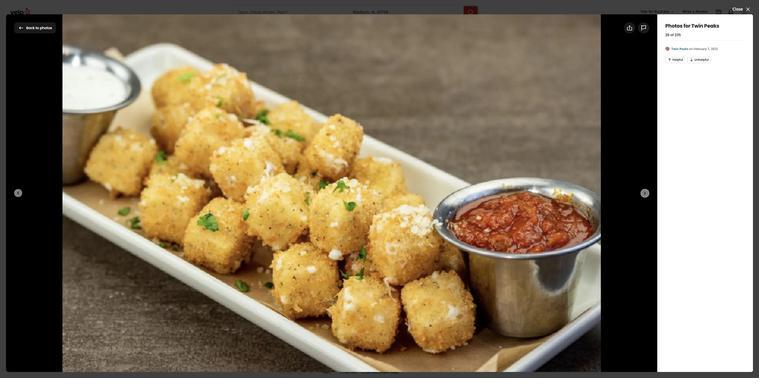 Task type: locate. For each thing, give the bounding box(es) containing it.
- for sun
[[358, 370, 359, 376]]

0 vertical spatial 35806
[[436, 234, 448, 239]]

1 horizontal spatial review
[[696, 9, 708, 14]]

1 horizontal spatial university
[[446, 228, 466, 233]]

1 vertical spatial 5901
[[236, 363, 244, 368]]

11:00 for tue
[[339, 330, 349, 335]]

get for get directions
[[464, 171, 471, 177]]

write right 16 chevron down v2 image
[[683, 9, 692, 14]]

add right 24 camera v2 image
[[294, 153, 302, 159]]

1 horizontal spatial an
[[483, 250, 488, 256]]

5901 inside 5901 university dr huntsville, al 35806
[[236, 363, 244, 368]]

photos right all
[[502, 121, 516, 127]]

there
[[376, 250, 386, 255]]

for right yelp
[[649, 9, 654, 14]]

of
[[671, 32, 674, 37]]

0 vertical spatial get directions link
[[436, 169, 520, 180]]

trevor h. image
[[236, 268, 251, 283]]

photos for twin peaks up food (137)
[[14, 23, 90, 33]]

2 24 chevron down v2 image from the left
[[297, 22, 304, 28]]

in left 4
[[406, 268, 410, 273]]

2 11:00 am - 1:00 am (next day) from the top
[[339, 362, 397, 368]]

and left food
[[345, 268, 351, 273]]

menu for menu
[[236, 178, 250, 185]]

next photo image
[[642, 191, 648, 197]]

1 vertical spatial reviews
[[288, 255, 301, 260]]

princeton,
[[364, 232, 381, 236]]

suggest inside suggest an edit 'link'
[[385, 307, 401, 313]]

1 vertical spatial get
[[436, 221, 443, 227]]

website
[[246, 194, 262, 199]]

get inside get directions 5901 university dr huntsville, al 35806
[[436, 221, 443, 227]]

photo of twin peaks - huntsville, al, us. image
[[82, 33, 190, 140], [190, 33, 297, 140], [297, 33, 407, 140], [407, 33, 515, 140], [515, 33, 622, 140]]

hours
[[263, 306, 278, 313]]

get left directions
[[283, 366, 290, 372]]

11:00 am - 12:00 am (next day)
[[339, 322, 399, 327], [339, 330, 399, 335], [339, 338, 399, 343], [339, 346, 399, 352], [339, 370, 399, 376]]

food
[[42, 42, 51, 47]]

1 horizontal spatial 24 share v2 image
[[627, 25, 633, 31]]

write for write a review
[[248, 153, 258, 159]]

get directions link down '517-'
[[436, 221, 465, 227]]

services right the home
[[283, 22, 296, 27]]

al left 24 directions v2 image
[[495, 228, 499, 233]]

- for wed
[[358, 338, 359, 343]]

suggest
[[467, 250, 482, 256], [385, 307, 401, 313]]

in 2 reviews button down (
[[280, 255, 301, 260]]

1 11:00 am - 12:00 am (next day) from the top
[[339, 322, 399, 327]]

twin peaks on february 7, 2023
[[672, 47, 718, 51]]

11:00 right the wed
[[339, 338, 349, 343]]

0 vertical spatial al
[[495, 228, 499, 233]]

1 11:00 am - 1:00 am (next day) from the top
[[339, 354, 397, 360]]

peaks left 'on'
[[680, 47, 689, 51]]

0 horizontal spatial in 2 reviews button
[[280, 255, 301, 260]]

24 pencil v2 image down get directions 5901 university dr huntsville, al 35806
[[459, 250, 465, 256]]

(134
[[290, 105, 298, 110]]

huntsville, inside 5901 university dr huntsville, al 35806
[[236, 368, 253, 373]]

(24)
[[109, 42, 117, 47]]

11:00 for fri
[[339, 354, 349, 360]]

menu for menu (6)
[[125, 42, 136, 47]]

235 for all
[[494, 121, 501, 127]]

came
[[361, 268, 370, 273]]

1 vertical spatial review
[[236, 218, 254, 226]]

0 horizontal spatial al
[[254, 368, 258, 373]]

a left review
[[259, 153, 262, 159]]

region
[[232, 232, 428, 283]]

12:00 for tue
[[360, 330, 371, 335]]

twin up 2.9 star rating image
[[236, 86, 265, 103]]

24 chevron down v2 image for restaurants
[[258, 22, 264, 28]]

24 share v2 image inside share 'button'
[[326, 153, 332, 159]]

1 vertical spatial 235
[[494, 121, 501, 127]]

2 down salmon
[[285, 255, 287, 260]]

try
[[448, 155, 455, 161]]

0 horizontal spatial open
[[236, 124, 246, 130]]

235
[[675, 32, 681, 37], [494, 121, 501, 127]]

1 horizontal spatial "
[[386, 232, 388, 236]]

11:00 right thu
[[339, 346, 349, 352]]

1 vertical spatial in 2 reviews button
[[280, 255, 301, 260]]

11:00 am - 12:00 am (next day) for sun
[[339, 370, 399, 376]]

2 services from the left
[[320, 22, 334, 27]]

16 chevron down v2 image
[[671, 10, 675, 14]]

24 share v2 image
[[627, 25, 633, 31], [326, 153, 332, 159]]

photos down yelp
[[642, 25, 656, 31]]

salmon
[[278, 250, 291, 255]]

24 chevron down v2 image
[[258, 22, 264, 28], [297, 22, 304, 28], [335, 22, 341, 28], [358, 22, 365, 28]]

1 vertical spatial 24 share v2 image
[[326, 153, 332, 159]]

yelp for business
[[641, 9, 670, 14]]

yelp
[[641, 9, 648, 14]]

directions for get directions 5901 university dr huntsville, al 35806
[[444, 221, 465, 227]]

university inside 5901 university dr huntsville, al 35806
[[245, 363, 263, 368]]

24 chevron down v2 image inside more link
[[358, 22, 365, 28]]

in down " i ordered the salmon ( top tier
[[281, 255, 284, 260]]

24 pencil v2 image up the now
[[418, 307, 424, 313]]

menu element
[[228, 170, 424, 202]]

in
[[389, 232, 392, 236], [281, 255, 284, 260], [370, 268, 374, 273], [406, 268, 410, 273]]

for
[[649, 9, 654, 14], [684, 22, 691, 29], [40, 23, 50, 33], [505, 155, 511, 161]]

am
[[260, 124, 266, 130], [281, 124, 287, 130], [351, 322, 357, 327], [372, 322, 378, 327], [351, 330, 357, 335], [372, 330, 378, 335], [351, 338, 357, 343], [372, 338, 378, 343], [351, 346, 357, 352], [372, 346, 378, 352], [351, 354, 357, 360], [369, 354, 376, 360], [351, 362, 357, 368], [369, 362, 376, 368], [351, 370, 357, 376], [372, 370, 378, 376]]

0 horizontal spatial reviews
[[255, 273, 268, 278]]

0 vertical spatial menu
[[125, 42, 136, 47]]

claimed
[[241, 116, 257, 121]]

peaks down 'projects' icon
[[705, 22, 720, 29]]

auto
[[312, 22, 319, 27]]

home services link
[[268, 18, 308, 33]]

(next for thu
[[379, 346, 390, 352]]

0 vertical spatial and
[[334, 232, 340, 236]]

get down (256)
[[436, 221, 443, 227]]

add photos
[[633, 25, 656, 31]]

2 horizontal spatial menu
[[480, 155, 492, 161]]

0 horizontal spatial 35806
[[259, 368, 269, 373]]

photos right to
[[40, 25, 52, 30]]

outside
[[150, 42, 165, 47]]

"
[[386, 232, 388, 236], [278, 255, 280, 260], [404, 268, 406, 273]]

" down " i ordered the salmon ( top tier
[[278, 255, 280, 260]]

" for " she provided us with great service, drinks, appetizers, and food came in a timely manner . "
[[255, 268, 256, 273]]

american right (new)
[[334, 116, 353, 121]]

1 vertical spatial dr
[[264, 363, 268, 368]]

(next for fri
[[377, 354, 387, 360]]

,
[[297, 116, 298, 121], [332, 116, 333, 121]]

sports
[[274, 116, 287, 121]]

2 horizontal spatial reviews
[[396, 232, 409, 236]]

in inside the in 4 reviews
[[406, 268, 410, 273]]

wed
[[323, 338, 332, 343]]

7306
[[455, 207, 464, 213]]

1 vertical spatial 2
[[285, 255, 287, 260]]

" right princeton,
[[386, 232, 388, 236]]

" down the review highlights
[[255, 232, 256, 236]]

to
[[36, 25, 39, 30]]

0 horizontal spatial suggest an edit
[[385, 307, 416, 313]]

- for sat
[[358, 362, 359, 368]]

was
[[387, 250, 395, 255]]

11:00 for sat
[[339, 362, 349, 368]]

1 photo of twin peaks - huntsville, al, us. image from the left
[[82, 33, 190, 140]]

day) for tue
[[391, 330, 399, 335]]

0 horizontal spatial menu
[[125, 42, 136, 47]]

4 photo of twin peaks - huntsville, al, us. image from the left
[[407, 33, 515, 140]]

1 horizontal spatial get
[[436, 221, 443, 227]]

services for home services
[[283, 22, 296, 27]]

1:00
[[360, 354, 368, 360], [360, 362, 368, 368]]

open for open now
[[403, 330, 414, 335]]

directions
[[472, 171, 492, 177], [444, 221, 465, 227]]

24 chevron down v2 image left auto
[[297, 22, 304, 28]]

0 horizontal spatial photos for twin peaks
[[14, 23, 90, 33]]

(next for sat
[[377, 362, 387, 368]]

top
[[292, 250, 298, 255]]

menu right the full
[[303, 194, 315, 199]]

day) for sun
[[391, 370, 399, 376]]

1 vertical spatial add
[[294, 153, 302, 159]]

twin up the 'helpful' button
[[672, 47, 679, 51]]

(134 reviews) link
[[290, 105, 315, 110]]

1 vertical spatial get directions link
[[436, 221, 465, 227]]

edit inside 'link'
[[408, 307, 416, 313]]

previous image
[[145, 83, 151, 89]]

american down reviews)
[[299, 116, 319, 121]]

menu (6)
[[125, 42, 142, 47]]

write right 24 star v2 image
[[248, 153, 258, 159]]

0 vertical spatial get
[[464, 171, 471, 177]]

2 i from the left
[[362, 250, 363, 255]]

3 11:00 am - 12:00 am (next day) from the top
[[339, 338, 399, 343]]

11:00 right sun
[[339, 370, 349, 376]]

see left hours
[[313, 125, 318, 129]]

24 arrow left v2 image
[[18, 25, 24, 31]]

1 horizontal spatial menu
[[236, 178, 250, 185]]

24 directions v2 image
[[514, 227, 520, 233]]

1 vertical spatial "
[[278, 255, 280, 260]]

24 share v2 image left share
[[326, 153, 332, 159]]

24 close v2 image
[[745, 6, 751, 12]]

review up steven l. image
[[236, 218, 254, 226]]

hours
[[319, 125, 328, 129]]

us
[[279, 268, 282, 273]]

24 chevron down v2 image inside restaurants link
[[258, 22, 264, 28]]

24 phone v2 image
[[514, 207, 520, 213]]

" right trevor h. image
[[255, 268, 256, 273]]

2 , from the left
[[332, 116, 333, 121]]

scratch
[[463, 155, 479, 161]]

0 horizontal spatial university
[[245, 363, 263, 368]]

add photos link
[[620, 22, 660, 33]]

2 vertical spatial get
[[283, 366, 290, 372]]

24 chevron down v2 image right restaurants
[[258, 22, 264, 28]]

(new)
[[320, 116, 332, 121]]

5901 inside get directions 5901 university dr huntsville, al 35806
[[436, 228, 445, 233]]

write inside user actions element
[[683, 9, 692, 14]]

(next for mon
[[379, 322, 390, 327]]

16 external link v2 image
[[240, 194, 244, 198]]

see left all
[[480, 121, 487, 127]]

24 chevron down v2 image right more
[[358, 22, 365, 28]]

" our server wore a name badge that said haley and she was from princeton, nj. " in 2 reviews
[[255, 232, 409, 236]]

0 horizontal spatial i
[[256, 250, 257, 255]]

0 horizontal spatial services
[[283, 22, 296, 27]]

1 vertical spatial suggest an edit
[[385, 307, 416, 313]]

reviews
[[396, 232, 409, 236], [288, 255, 301, 260], [255, 273, 268, 278]]

open down 16 claim filled v2 icon
[[236, 124, 246, 130]]

reviews down she
[[255, 273, 268, 278]]

1 horizontal spatial huntsville,
[[473, 228, 493, 233]]

" left ordered
[[255, 250, 256, 255]]

services right auto
[[320, 22, 334, 27]]

None search field
[[234, 6, 479, 18]]

2 11:00 am - 12:00 am (next day) from the top
[[339, 330, 399, 335]]

- for fri
[[358, 354, 359, 360]]

1 services from the left
[[283, 22, 296, 27]]

see all 235 photos link
[[471, 118, 524, 130]]

photo
[[303, 153, 315, 159]]

suggest an edit inside 'link'
[[385, 307, 416, 313]]

0 vertical spatial huntsville,
[[473, 228, 493, 233]]

235 inside see all 235 photos link
[[494, 121, 501, 127]]

1 vertical spatial open
[[403, 330, 414, 335]]

twinpeaksrestaurant.com link
[[436, 193, 488, 198]]

in 2 reviews button for " i ordered the salmon ( top tier
[[280, 255, 301, 260]]

menu inside 'link'
[[263, 194, 275, 199]]

5 11:00 am - 12:00 am (next day) from the top
[[339, 370, 399, 376]]

twin peaks
[[236, 86, 304, 103]]

in 2 reviews button right nj.
[[388, 232, 409, 236]]

an inside 'link'
[[402, 307, 407, 313]]

0 horizontal spatial photos
[[40, 25, 52, 30]]

1 horizontal spatial in 2 reviews button
[[388, 232, 409, 236]]

get directions link down try our scratch menu made for mvps!
[[436, 169, 520, 180]]

0 horizontal spatial 5901
[[236, 363, 244, 368]]

write for write a review
[[683, 9, 692, 14]]

1 vertical spatial menu
[[236, 178, 250, 185]]

"
[[255, 232, 256, 236], [255, 250, 256, 255], [255, 268, 256, 273]]

a left "timely"
[[374, 268, 376, 273]]

0 vertical spatial 2
[[393, 232, 395, 236]]

on
[[689, 47, 693, 51]]

now
[[415, 330, 423, 335]]

try our scratch menu made for mvps!
[[448, 155, 511, 167]]

2 horizontal spatial get
[[464, 171, 471, 177]]

1 vertical spatial "
[[255, 250, 256, 255]]

0 horizontal spatial get
[[283, 366, 290, 372]]

menu inside menu "element"
[[236, 178, 250, 185]]

(256)
[[436, 207, 446, 213]]

24 share v2 image left 24 flag v2 icon
[[627, 25, 633, 31]]

0 vertical spatial edit
[[489, 250, 497, 256]]

get directions 5901 university dr huntsville, al 35806
[[436, 221, 499, 239]]

1 horizontal spatial 5901
[[436, 228, 445, 233]]

twin peaks link
[[672, 47, 689, 51]]

directions for get directions
[[472, 171, 492, 177]]

reviews right nj.
[[396, 232, 409, 236]]

0 vertical spatial suggest
[[467, 250, 482, 256]]

(next for wed
[[379, 338, 390, 343]]

photos inside "link"
[[642, 25, 656, 31]]

1 horizontal spatial 2
[[393, 232, 395, 236]]

0 vertical spatial "
[[386, 232, 388, 236]]

1 horizontal spatial 24 pencil v2 image
[[459, 250, 465, 256]]

write a review
[[683, 9, 708, 14]]

region containing "
[[232, 232, 428, 283]]

i right (yes
[[362, 250, 363, 255]]

al inside 5901 university dr huntsville, al 35806
[[254, 368, 258, 373]]

full menu link
[[283, 191, 319, 202]]

helpful button
[[666, 57, 686, 63]]

2 " from the top
[[255, 250, 256, 255]]

huntsville, up the suggest an edit button
[[473, 228, 493, 233]]

directions down '517-'
[[444, 221, 465, 227]]

" left 4
[[404, 268, 406, 273]]

review
[[263, 153, 276, 159]]

0 vertical spatial "
[[255, 232, 256, 236]]

day)
[[300, 124, 308, 130], [391, 322, 399, 327], [391, 330, 399, 335], [391, 338, 399, 343], [391, 346, 399, 352], [388, 354, 397, 360], [388, 362, 397, 368], [391, 370, 399, 376]]

photos for twin peaks down write a review link
[[666, 22, 720, 29]]

tab list
[[14, 41, 175, 52]]

0 vertical spatial directions
[[472, 171, 492, 177]]

" in 2 reviews
[[278, 255, 301, 260]]

(
[[291, 250, 292, 255]]

for right to
[[40, 23, 50, 33]]

al down 5901 university dr link
[[254, 368, 258, 373]]

suggest an edit inside button
[[467, 250, 497, 256]]

twin down write a review link
[[692, 22, 704, 29]]

open for open 11:00 am - 12:00 am (next day)
[[236, 124, 246, 130]]

1 horizontal spatial i
[[362, 250, 363, 255]]

24 chevron down v2 image for home services
[[297, 22, 304, 28]]

region inside review highlights element
[[232, 232, 428, 283]]

0 vertical spatial 235
[[675, 32, 681, 37]]

12:00
[[269, 124, 280, 130], [360, 322, 371, 327], [360, 330, 371, 335], [360, 338, 371, 343], [360, 346, 371, 352], [360, 370, 371, 376]]

photos for twin peaks
[[666, 22, 720, 29], [14, 23, 90, 33]]

0 vertical spatial review
[[696, 9, 708, 14]]

menu right website
[[263, 194, 275, 199]]

1 vertical spatial university
[[245, 363, 263, 368]]

drink
[[70, 42, 80, 47]]

in right came
[[370, 268, 374, 273]]

11:00 right fri
[[339, 354, 349, 360]]

menu inside try our scratch menu made for mvps!
[[480, 155, 492, 161]]

for right made
[[505, 155, 511, 161]]

2 vertical spatial "
[[255, 268, 256, 273]]

0 vertical spatial 5901
[[436, 228, 445, 233]]

1 24 chevron down v2 image from the left
[[258, 22, 264, 28]]

1 horizontal spatial open
[[403, 330, 414, 335]]

0 vertical spatial dr
[[467, 228, 472, 233]]

2 1:00 from the top
[[360, 362, 368, 368]]

24 pencil v2 image
[[459, 250, 465, 256], [418, 307, 424, 313]]

1 vertical spatial directions
[[444, 221, 465, 227]]

24 chevron down v2 image right the auto services
[[335, 22, 341, 28]]

1 horizontal spatial al
[[495, 228, 499, 233]]

menu left (6)
[[125, 42, 136, 47]]

0 horizontal spatial huntsville,
[[236, 368, 253, 373]]

35806 inside get directions 5901 university dr huntsville, al 35806
[[436, 234, 448, 239]]

save button
[[351, 150, 378, 162]]

open inside location & hours element
[[403, 330, 414, 335]]

11:00 right sat
[[339, 362, 349, 368]]

close
[[733, 6, 743, 12]]

1 horizontal spatial add
[[633, 25, 641, 31]]

menu
[[125, 42, 136, 47], [236, 178, 250, 185]]

reviews)
[[299, 105, 315, 110]]

1 vertical spatial 24 pencil v2 image
[[418, 307, 424, 313]]

add
[[633, 25, 641, 31], [294, 153, 302, 159]]

3 24 chevron down v2 image from the left
[[335, 22, 341, 28]]

(55)
[[82, 42, 89, 47]]

" for " our server wore a name badge that said haley and she was from princeton, nj. " in 2 reviews
[[255, 232, 256, 236]]

0 vertical spatial university
[[446, 228, 466, 233]]

review up search photos text box
[[696, 9, 708, 14]]

i left ordered
[[256, 250, 257, 255]]

american
[[299, 116, 319, 121], [334, 116, 353, 121]]

0 vertical spatial in 2 reviews button
[[388, 232, 409, 236]]

0 horizontal spatial see
[[313, 125, 318, 129]]

al inside get directions 5901 university dr huntsville, al 35806
[[495, 228, 499, 233]]

edit
[[489, 250, 497, 256], [408, 307, 416, 313]]

drinks,
[[314, 268, 325, 273]]

photos inside button
[[40, 25, 52, 30]]

and left she
[[334, 232, 340, 236]]

directions inside get directions 5901 university dr huntsville, al 35806
[[444, 221, 465, 227]]

11:00 for thu
[[339, 346, 349, 352]]

day) for sat
[[388, 362, 397, 368]]

0 vertical spatial suggest an edit
[[467, 250, 497, 256]]

3 " from the top
[[255, 268, 256, 273]]

1 horizontal spatial edit
[[489, 250, 497, 256]]

4 24 chevron down v2 image from the left
[[358, 22, 365, 28]]

0 horizontal spatial add
[[294, 153, 302, 159]]

see for see all 235 photos
[[480, 121, 487, 127]]

11:00 am - 12:00 am (next day) for mon
[[339, 322, 399, 327]]

2 vertical spatial reviews
[[255, 273, 268, 278]]

add left 24 flag v2 icon
[[633, 25, 641, 31]]

24 chevron down v2 image inside home services link
[[297, 22, 304, 28]]

mon
[[323, 322, 332, 327]]

sat
[[323, 362, 329, 368]]

location & hours
[[236, 306, 278, 313]]

4 11:00 am - 12:00 am (next day) from the top
[[339, 346, 399, 352]]

- for mon
[[358, 322, 359, 327]]

0 vertical spatial an
[[483, 250, 488, 256]]

0 horizontal spatial 24 share v2 image
[[326, 153, 332, 159]]

235 right of
[[675, 32, 681, 37]]

directions down try our scratch menu made for mvps!
[[472, 171, 492, 177]]

0 horizontal spatial write
[[248, 153, 258, 159]]

add inside "link"
[[633, 25, 641, 31]]

huntsville, down 5901 university dr link
[[236, 368, 253, 373]]

review inside review highlights element
[[236, 218, 254, 226]]

restaurants link
[[233, 18, 268, 33]]

1 vertical spatial 35806
[[259, 368, 269, 373]]

1 horizontal spatial dr
[[467, 228, 472, 233]]

1 1:00 from the top
[[360, 354, 368, 360]]

1 vertical spatial al
[[254, 368, 258, 373]]

2.9
[[283, 105, 289, 110]]

1 horizontal spatial suggest an edit
[[467, 250, 497, 256]]

235 right all
[[494, 121, 501, 127]]

wore
[[274, 232, 283, 236]]

get down scratch
[[464, 171, 471, 177]]

suggest inside the suggest an edit button
[[467, 250, 482, 256]]

0 vertical spatial 11:00 am - 1:00 am (next day)
[[339, 354, 397, 360]]

11:00 right mon
[[339, 322, 349, 327]]

- for thu
[[358, 346, 359, 352]]

2.9 (134 reviews)
[[283, 105, 315, 110]]

reviews down the top
[[288, 255, 301, 260]]

11:00 am - 1:00 am (next day) for sat
[[339, 362, 397, 368]]

24 chevron down v2 image for auto services
[[335, 22, 341, 28]]

11:00 right tue on the bottom left of page
[[339, 330, 349, 335]]

1 " from the top
[[255, 232, 256, 236]]

0 vertical spatial 24 pencil v2 image
[[459, 250, 465, 256]]

get inside location & hours element
[[283, 366, 290, 372]]

0 horizontal spatial review
[[236, 218, 254, 226]]

open left the now
[[403, 330, 414, 335]]

2 right nj.
[[393, 232, 395, 236]]

see all 235 photos
[[480, 121, 516, 127]]

1 horizontal spatial services
[[320, 22, 334, 27]]

menu left made
[[480, 155, 492, 161]]

get directions
[[283, 366, 311, 372]]

menu up the 16 external link v2 icon
[[236, 178, 250, 185]]

2 horizontal spatial "
[[404, 268, 406, 273]]

0 horizontal spatial an
[[402, 307, 407, 313]]

1 vertical spatial huntsville,
[[236, 368, 253, 373]]

24 chevron down v2 image inside auto services link
[[335, 22, 341, 28]]

0 vertical spatial 1:00
[[360, 354, 368, 360]]

and left fries
[[339, 250, 345, 255]]

5 photo of twin peaks - huntsville, al, us. image from the left
[[515, 33, 622, 140]]



Task type: vqa. For each thing, say whether or not it's contained in the screenshot.
the leftmost An
yes



Task type: describe. For each thing, give the bounding box(es) containing it.
name
[[287, 232, 296, 236]]

in right nj.
[[389, 232, 392, 236]]

16 helpful v2 image
[[668, 58, 672, 62]]

16 claim filled v2 image
[[236, 117, 240, 121]]

huntsville, inside get directions 5901 university dr huntsville, al 35806
[[473, 228, 493, 233]]

home
[[272, 22, 282, 27]]

suggest an edit button
[[436, 247, 520, 259]]

(137)
[[52, 42, 62, 47]]

made
[[493, 155, 505, 161]]

12:00 for mon
[[360, 322, 371, 327]]

(yes
[[354, 250, 361, 255]]

12:00 for wed
[[360, 338, 371, 343]]

website menu link
[[236, 191, 279, 202]]

2 vertical spatial and
[[345, 268, 351, 273]]

timely manner button
[[377, 268, 403, 273]]

fri
[[323, 354, 328, 360]]

write a review link
[[681, 7, 710, 16]]

1 , from the left
[[297, 116, 298, 121]]

(next for tue
[[379, 330, 390, 335]]

search image
[[468, 9, 474, 15]]

get for get directions
[[283, 366, 290, 372]]

steven l. image
[[236, 232, 251, 247]]

sports bars , american (new) , american (traditional)
[[274, 116, 379, 121]]

manner
[[389, 268, 403, 273]]

get for get directions 5901 university dr huntsville, al 35806
[[436, 221, 443, 227]]

previous photo image
[[15, 191, 21, 197]]

haley button
[[323, 232, 333, 236]]

in 4 reviews
[[255, 268, 413, 278]]

1 horizontal spatial photos
[[502, 121, 516, 127]]

american (new) link
[[299, 116, 332, 121]]

5901 university dr link
[[236, 363, 268, 368]]

day) for fri
[[388, 354, 397, 360]]

1 i from the left
[[256, 250, 257, 255]]

more
[[349, 22, 357, 27]]

food
[[352, 268, 360, 273]]

was
[[348, 232, 354, 236]]

services for auto services
[[320, 22, 334, 27]]

235 for of
[[675, 32, 681, 37]]

- for tue
[[358, 330, 359, 335]]

food (137)
[[42, 42, 62, 47]]

(1)
[[166, 42, 171, 47]]

0 vertical spatial reviews
[[396, 232, 409, 236]]

our
[[256, 232, 262, 236]]

i inside ), mashed potatoes, and fries (yes i know there was no vegetables...
[[362, 250, 363, 255]]

nj.
[[382, 232, 386, 236]]

peaks up drink (55)
[[69, 23, 90, 33]]

university inside get directions 5901 university dr huntsville, al 35806
[[446, 228, 466, 233]]

timely
[[377, 268, 389, 273]]

1:00 for fri
[[360, 354, 368, 360]]

(traditional)
[[354, 116, 379, 121]]

24 star v2 image
[[240, 153, 246, 159]]

know
[[364, 250, 375, 255]]

16 nothelpful v2 image
[[690, 58, 694, 62]]

dr inside 5901 university dr huntsville, al 35806
[[264, 363, 268, 368]]

11:00 am - 1:00 am (next day) for fri
[[339, 354, 397, 360]]

map image
[[236, 320, 315, 357]]

12:00 for sun
[[360, 370, 371, 376]]

a right wore
[[284, 232, 286, 236]]

edit inside button
[[489, 250, 497, 256]]

write a review link
[[236, 150, 280, 162]]

more link
[[345, 18, 369, 33]]

suggest an edit link
[[385, 307, 424, 313]]

sports bars link
[[274, 116, 297, 121]]

highlights
[[254, 218, 280, 226]]

3 photo of twin peaks - huntsville, al, us. image from the left
[[297, 33, 407, 140]]

review highlights
[[236, 218, 280, 226]]

review highlights element
[[228, 210, 428, 290]]

top tier button
[[292, 250, 306, 255]]

said
[[316, 232, 322, 236]]

24 save outline v2 image
[[356, 153, 362, 159]]

open now
[[403, 330, 423, 335]]

menu for full menu
[[303, 194, 315, 199]]

11:00 for wed
[[339, 338, 349, 343]]

auto services link
[[308, 18, 345, 33]]

a up search photos text box
[[693, 9, 695, 14]]

1 get directions link from the top
[[436, 169, 520, 180]]

24 pencil v2 image inside the suggest an edit button
[[459, 250, 465, 256]]

11:00 am - 12:00 am (next day) for tue
[[339, 330, 399, 335]]

for down write a review link
[[684, 22, 691, 29]]

provided
[[263, 268, 278, 273]]

save
[[364, 153, 374, 159]]

add photo
[[294, 153, 315, 159]]

0 horizontal spatial 2
[[285, 255, 287, 260]]

unhelpful button
[[688, 57, 711, 63]]

peaks up 2.9
[[267, 86, 304, 103]]

and inside ), mashed potatoes, and fries (yes i know there was no vegetables...
[[339, 250, 345, 255]]

4
[[411, 268, 413, 273]]

day) for mon
[[391, 322, 399, 327]]

11:00 am - 12:00 am (next day) for wed
[[339, 338, 399, 343]]

in 4 reviews button
[[255, 268, 413, 278]]

26 of 235
[[666, 32, 681, 37]]

back to photos button
[[14, 22, 56, 33]]

business categories element
[[233, 18, 749, 33]]

11:00 down the claimed
[[248, 124, 259, 130]]

dr inside get directions 5901 university dr huntsville, al 35806
[[467, 228, 472, 233]]

(6)
[[137, 42, 142, 47]]

1 horizontal spatial reviews
[[288, 255, 301, 260]]

food (137) tab
[[38, 41, 66, 52]]

that
[[308, 232, 315, 236]]

an inside button
[[483, 250, 488, 256]]

1:00 for sat
[[360, 362, 368, 368]]

(next for sun
[[379, 370, 390, 376]]

see for see hours
[[313, 125, 318, 129]]

Search photos text field
[[663, 23, 745, 33]]

&
[[258, 306, 262, 313]]

arion m. image
[[236, 250, 251, 265]]

twin up (137)
[[51, 23, 68, 33]]

5901 university dr huntsville, al 35806
[[236, 363, 269, 373]]

12:00 for thu
[[360, 346, 371, 352]]

24 camera v2 image
[[286, 153, 292, 159]]

day) for thu
[[391, 346, 399, 352]]

24 menu v2 image
[[287, 193, 293, 199]]

11:00 for mon
[[339, 322, 349, 327]]

1 horizontal spatial photos for twin peaks
[[666, 22, 720, 29]]

get directions
[[464, 171, 492, 177]]

add for add photos
[[633, 25, 641, 31]]

24 chevron down v2 image for more
[[358, 22, 365, 28]]

2.9 star rating image
[[236, 104, 280, 112]]

26
[[666, 32, 670, 37]]

write a review
[[248, 153, 276, 159]]

.
[[403, 268, 404, 273]]

$$
[[263, 116, 268, 121]]

with
[[283, 268, 290, 273]]

), mashed potatoes, and fries (yes i know there was no vegetables...
[[255, 250, 401, 260]]

she
[[341, 232, 347, 236]]

vegetables...
[[255, 255, 278, 260]]

" i ordered the salmon ( top tier
[[255, 250, 306, 255]]

add photo link
[[282, 150, 319, 162]]

haley
[[323, 232, 333, 236]]

24 flag v2 image
[[641, 25, 647, 31]]

0 horizontal spatial "
[[278, 255, 280, 260]]

add for add photo
[[294, 153, 302, 159]]

(256) 517-7306
[[436, 207, 464, 213]]

1 american from the left
[[299, 116, 319, 121]]

she
[[256, 268, 262, 273]]

projects image
[[716, 9, 722, 15]]

back to photos
[[26, 25, 52, 30]]

11:00 for sun
[[339, 370, 349, 376]]

service,
[[301, 268, 313, 273]]

2 american from the left
[[334, 116, 353, 121]]

2 photo of twin peaks - huntsville, al, us. image from the left
[[190, 33, 297, 140]]

american (traditional) link
[[334, 116, 379, 121]]

2 get directions link from the top
[[436, 221, 465, 227]]

our
[[455, 155, 462, 161]]

close button
[[733, 6, 751, 12]]

review inside write a review link
[[696, 9, 708, 14]]

tab list containing food (137)
[[14, 41, 175, 52]]

24 add photo v2 image
[[625, 25, 631, 31]]

from
[[355, 232, 363, 236]]

11:00 am - 12:00 am (next day) for thu
[[339, 346, 399, 352]]

0 horizontal spatial photos
[[14, 23, 38, 33]]

notifications image
[[728, 9, 734, 15]]

0 horizontal spatial 24 pencil v2 image
[[418, 307, 424, 313]]

bars
[[288, 116, 297, 121]]

location & hours element
[[228, 298, 435, 376]]

user actions element
[[637, 6, 756, 37]]

menu for website menu
[[263, 194, 275, 199]]

24 external link v2 image
[[514, 193, 520, 199]]

reviews inside the in 4 reviews
[[255, 273, 268, 278]]

for inside button
[[649, 9, 654, 14]]

share button
[[321, 150, 349, 162]]

get directions link
[[279, 363, 315, 374]]

fries
[[346, 250, 353, 255]]

1 horizontal spatial photos
[[666, 22, 683, 29]]

server
[[263, 232, 274, 236]]

" she provided us with great service, drinks, appetizers, and food came in a timely manner . "
[[255, 268, 406, 273]]

home services
[[272, 22, 296, 27]]

yelp for business button
[[639, 7, 677, 16]]

" for " i ordered the salmon ( top tier
[[255, 250, 256, 255]]

35806 inside 5901 university dr huntsville, al 35806
[[259, 368, 269, 373]]

day) for wed
[[391, 338, 399, 343]]

in 2 reviews button for " our server wore a name badge that said haley and she was from princeton, nj. " in 2 reviews
[[388, 232, 409, 236]]

for inside try our scratch menu made for mvps!
[[505, 155, 511, 161]]

february
[[694, 47, 707, 51]]



